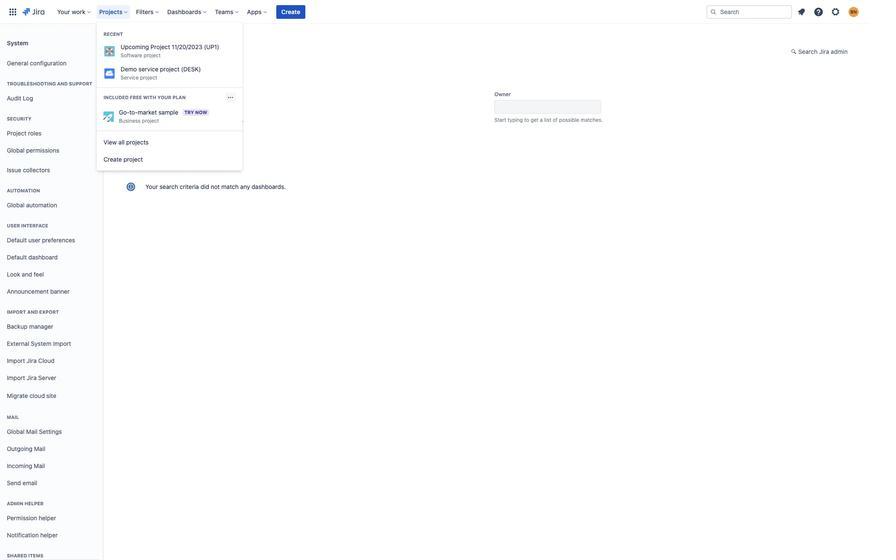 Task type: describe. For each thing, give the bounding box(es) containing it.
interface
[[21, 223, 48, 228]]

email
[[23, 479, 37, 487]]

default for default dashboard
[[7, 254, 27, 261]]

permission helper link
[[3, 510, 99, 527]]

announcement
[[7, 288, 49, 295]]

to-
[[129, 108, 138, 116]]

import for import jira server
[[7, 374, 25, 381]]

global for global mail settings
[[7, 428, 24, 435]]

global automation link
[[3, 197, 99, 214]]

send email link
[[3, 475, 99, 492]]

any
[[240, 183, 250, 190]]

apps button
[[245, 5, 270, 19]]

send email
[[7, 479, 37, 487]]

issue collectors
[[7, 166, 50, 174]]

and for support
[[57, 81, 68, 86]]

shared
[[7, 553, 27, 559]]

search for search
[[120, 91, 137, 98]]

backup manager link
[[3, 318, 99, 335]]

default user preferences link
[[3, 232, 99, 249]]

project roles
[[7, 129, 42, 137]]

banner containing your work
[[0, 0, 869, 24]]

dashboard
[[28, 254, 58, 261]]

now
[[195, 110, 207, 115]]

projects
[[99, 8, 122, 15]]

helper for admin helper
[[25, 501, 44, 507]]

migrate cloud site
[[7, 392, 56, 399]]

import for import and export
[[7, 309, 26, 315]]

mail for global
[[26, 428, 37, 435]]

banner
[[50, 288, 70, 295]]

description.
[[215, 117, 244, 123]]

default user preferences
[[7, 236, 75, 244]]

possible
[[559, 117, 579, 123]]

dashboards.
[[252, 183, 286, 190]]

apps
[[247, 8, 262, 15]]

create for create project
[[104, 156, 122, 163]]

go-to-market sample
[[119, 108, 178, 116]]

notifications image
[[797, 7, 807, 17]]

items
[[28, 553, 43, 559]]

a
[[540, 117, 543, 123]]

project roles link
[[3, 125, 99, 142]]

system inside import and export group
[[31, 340, 51, 347]]

global automation
[[7, 201, 57, 209]]

look and feel
[[7, 271, 44, 278]]

jira for cloud
[[27, 357, 37, 364]]

name
[[190, 117, 203, 123]]

upcoming project 11/20/2023 (up1) software project
[[121, 43, 219, 59]]

notification
[[7, 532, 39, 539]]

outgoing
[[7, 445, 32, 452]]

site
[[46, 392, 56, 399]]

service
[[139, 65, 158, 73]]

included
[[104, 95, 129, 100]]

view
[[104, 139, 117, 146]]

send
[[7, 479, 21, 487]]

small image
[[791, 48, 798, 55]]

global mail settings link
[[3, 424, 99, 441]]

external
[[7, 340, 29, 347]]

teams
[[215, 8, 233, 15]]

jira for server
[[27, 374, 37, 381]]

view all projects
[[104, 139, 149, 146]]

projects
[[126, 139, 149, 146]]

mail for incoming
[[34, 462, 45, 470]]

configuration
[[30, 59, 67, 67]]

preferences
[[42, 236, 75, 244]]

typing
[[508, 117, 523, 123]]

import and export
[[7, 309, 59, 315]]

cloud
[[30, 392, 45, 399]]

import for import jira cloud
[[7, 357, 25, 364]]

and down now
[[205, 117, 214, 123]]

project inside button
[[124, 156, 143, 163]]

did
[[201, 183, 209, 190]]

automation
[[7, 188, 40, 193]]

search for search jira admin
[[799, 48, 818, 55]]

more image
[[227, 94, 234, 101]]

import jira cloud link
[[3, 353, 99, 370]]

helper for permission helper
[[39, 514, 56, 522]]

your work button
[[55, 5, 94, 19]]

primary element
[[5, 0, 707, 24]]

troubleshooting and support
[[7, 81, 92, 86]]

filters
[[136, 8, 154, 15]]

outgoing mail link
[[3, 441, 99, 458]]

admin
[[7, 501, 23, 507]]

1 vertical spatial to
[[201, 155, 207, 163]]

Search field
[[707, 5, 792, 19]]

helper for notification helper
[[40, 532, 58, 539]]

moved
[[181, 155, 199, 163]]

demo
[[121, 65, 137, 73]]

troubleshooting
[[7, 81, 56, 86]]

troubleshooting and support group
[[3, 72, 99, 110]]

1 horizontal spatial to
[[524, 117, 529, 123]]

server
[[38, 374, 56, 381]]

market
[[138, 108, 157, 116]]

migrate
[[7, 392, 28, 399]]

default for default user preferences
[[7, 236, 27, 244]]

incoming
[[7, 462, 32, 470]]

appswitcher icon image
[[8, 7, 18, 17]]

matches.
[[581, 117, 603, 123]]

roles
[[28, 129, 42, 137]]

your for your work
[[57, 8, 70, 15]]

user
[[7, 223, 20, 228]]

import jira server
[[7, 374, 56, 381]]

default dashboard
[[7, 254, 58, 261]]

projects button
[[97, 5, 131, 19]]



Task type: vqa. For each thing, say whether or not it's contained in the screenshot.
included
yes



Task type: locate. For each thing, give the bounding box(es) containing it.
business project
[[119, 118, 159, 124]]

1 vertical spatial dashboards
[[147, 155, 179, 163]]

try
[[184, 110, 194, 115]]

general
[[7, 59, 28, 67]]

security
[[7, 116, 31, 121]]

0 vertical spatial dashboards
[[158, 73, 211, 85]]

import down 'external'
[[7, 357, 25, 364]]

2 vertical spatial jira
[[27, 374, 37, 381]]

import inside external system import link
[[53, 340, 71, 347]]

None submit
[[120, 134, 148, 148]]

helper down permission helper 'link'
[[40, 532, 58, 539]]

your profile and settings image
[[849, 7, 859, 17]]

admin helper
[[7, 501, 44, 507]]

create button
[[276, 5, 305, 19]]

of
[[553, 117, 558, 123]]

project down service
[[140, 74, 157, 81]]

2 vertical spatial helper
[[40, 532, 58, 539]]

jira left cloud
[[27, 357, 37, 364]]

to left trash
[[201, 155, 207, 163]]

and
[[57, 81, 68, 86], [205, 117, 214, 123], [22, 271, 32, 278], [27, 309, 38, 315]]

jira image
[[22, 7, 44, 17], [22, 7, 44, 17]]

0 horizontal spatial create
[[104, 156, 122, 163]]

and for feel
[[22, 271, 32, 278]]

admin helper group
[[3, 492, 99, 547]]

project inside go-to-market sample group
[[142, 118, 159, 124]]

collectors
[[23, 166, 50, 174]]

dashboards for manage
[[158, 73, 211, 85]]

search image
[[710, 8, 717, 15]]

mail up email at the bottom
[[34, 462, 45, 470]]

create down view on the left of the page
[[104, 156, 122, 163]]

0 horizontal spatial search
[[120, 91, 137, 98]]

business
[[119, 118, 141, 124]]

audit log
[[7, 94, 33, 102]]

filters button
[[134, 5, 162, 19]]

2 default from the top
[[7, 254, 27, 261]]

global down project roles on the left top of page
[[7, 147, 24, 154]]

project inside upcoming project 11/20/2023 (up1) software project
[[144, 52, 161, 59]]

system down the manager at the left of page
[[31, 340, 51, 347]]

shared items
[[7, 553, 43, 559]]

search jira admin
[[799, 48, 848, 55]]

project up service
[[151, 43, 170, 50]]

help image
[[814, 7, 824, 17]]

0 vertical spatial search
[[799, 48, 818, 55]]

teams button
[[212, 5, 242, 19]]

your work
[[57, 8, 85, 15]]

export
[[39, 309, 59, 315]]

2 horizontal spatial system
[[120, 44, 153, 56]]

project up service
[[144, 52, 161, 59]]

11/20/2023
[[172, 43, 202, 50]]

user
[[28, 236, 40, 244]]

1 vertical spatial create
[[104, 156, 122, 163]]

1 global from the top
[[7, 147, 24, 154]]

create for create
[[281, 8, 300, 15]]

helper up permission helper
[[25, 501, 44, 507]]

automation group
[[3, 179, 99, 216]]

to left the get
[[524, 117, 529, 123]]

dashboards down view all projects link
[[147, 155, 179, 163]]

and up backup manager
[[27, 309, 38, 315]]

1 vertical spatial default
[[7, 254, 27, 261]]

project
[[151, 43, 170, 50], [7, 129, 26, 137]]

create project
[[104, 156, 143, 163]]

default
[[7, 236, 27, 244], [7, 254, 27, 261]]

1 vertical spatial project
[[7, 129, 26, 137]]

and inside group
[[57, 81, 68, 86]]

permission
[[7, 514, 37, 522]]

settings image
[[831, 7, 841, 17]]

helper up notification helper link at left
[[39, 514, 56, 522]]

dashboards up plan
[[158, 73, 211, 85]]

mail inside 'link'
[[34, 462, 45, 470]]

and inside user interface group
[[22, 271, 32, 278]]

import down backup manager link
[[53, 340, 71, 347]]

2 global from the top
[[7, 201, 24, 209]]

None text field
[[120, 100, 227, 114]]

jira left the admin
[[819, 48, 829, 55]]

dashboards for show
[[147, 155, 179, 163]]

1 vertical spatial global
[[7, 201, 24, 209]]

go-to-market sample group
[[97, 87, 242, 130]]

start
[[495, 117, 506, 123]]

project inside upcoming project 11/20/2023 (up1) software project
[[151, 43, 170, 50]]

import inside import jira cloud link
[[7, 357, 25, 364]]

mail down global mail settings
[[34, 445, 45, 452]]

0 vertical spatial your
[[57, 8, 70, 15]]

mail
[[7, 415, 19, 420], [26, 428, 37, 435], [34, 445, 45, 452], [34, 462, 45, 470]]

1 horizontal spatial search
[[799, 48, 818, 55]]

go-
[[119, 108, 129, 116]]

global inside security group
[[7, 147, 24, 154]]

global down automation
[[7, 201, 24, 209]]

jira for admin
[[819, 48, 829, 55]]

migrate cloud site link
[[3, 387, 99, 406]]

your
[[158, 95, 171, 100]]

default dashboard link
[[3, 249, 99, 266]]

upcoming
[[121, 43, 149, 50]]

general configuration
[[7, 59, 67, 67]]

included free with your plan
[[104, 95, 186, 100]]

searches
[[120, 117, 142, 123]]

security group
[[3, 107, 99, 162]]

notification helper
[[7, 532, 58, 539]]

global for global permissions
[[7, 147, 24, 154]]

project down projects
[[124, 156, 143, 163]]

your inside dropdown button
[[57, 8, 70, 15]]

mail down migrate
[[7, 415, 19, 420]]

helper
[[25, 501, 44, 507], [39, 514, 56, 522], [40, 532, 58, 539]]

Owner text field
[[495, 100, 601, 114]]

outgoing mail
[[7, 445, 45, 452]]

and left feel
[[22, 271, 32, 278]]

and for export
[[27, 309, 38, 315]]

all
[[118, 139, 125, 146]]

and left support at the left top of page
[[57, 81, 68, 86]]

owner
[[495, 91, 511, 98]]

helper inside 'link'
[[39, 514, 56, 522]]

mail group
[[3, 406, 99, 495]]

not
[[211, 183, 220, 190]]

global inside mail group
[[7, 428, 24, 435]]

0 horizontal spatial to
[[201, 155, 207, 163]]

import up backup
[[7, 309, 26, 315]]

audit
[[7, 94, 21, 102]]

import and export group
[[3, 300, 99, 408]]

0 horizontal spatial your
[[57, 8, 70, 15]]

1 horizontal spatial your
[[145, 183, 158, 190]]

0 vertical spatial jira
[[819, 48, 829, 55]]

mail for outgoing
[[34, 445, 45, 452]]

search right small icon
[[799, 48, 818, 55]]

1 vertical spatial search
[[120, 91, 137, 98]]

1 vertical spatial helper
[[39, 514, 56, 522]]

jira left server
[[27, 374, 37, 381]]

searches in the dashboard's name and description.
[[120, 117, 244, 123]]

0 vertical spatial to
[[524, 117, 529, 123]]

sidebar navigation image
[[93, 34, 112, 51]]

project down upcoming project 11/20/2023 (up1) software project
[[160, 65, 179, 73]]

your left search
[[145, 183, 158, 190]]

banner
[[0, 0, 869, 24]]

global permissions
[[7, 147, 59, 154]]

with
[[143, 95, 156, 100]]

backup manager
[[7, 323, 53, 330]]

in
[[144, 117, 148, 123]]

and inside group
[[27, 309, 38, 315]]

look
[[7, 271, 20, 278]]

1 vertical spatial jira
[[27, 357, 37, 364]]

import up migrate
[[7, 374, 25, 381]]

0 vertical spatial helper
[[25, 501, 44, 507]]

view all projects link
[[97, 134, 242, 151]]

system up demo
[[120, 44, 153, 56]]

0 horizontal spatial system
[[7, 39, 28, 46]]

0 vertical spatial default
[[7, 236, 27, 244]]

criteria
[[180, 183, 199, 190]]

sample
[[158, 108, 178, 116]]

import inside import jira server link
[[7, 374, 25, 381]]

support
[[69, 81, 92, 86]]

1 horizontal spatial project
[[151, 43, 170, 50]]

external system import
[[7, 340, 71, 347]]

your search criteria did not match any dashboards.
[[145, 183, 286, 190]]

0 vertical spatial global
[[7, 147, 24, 154]]

user interface group
[[3, 214, 99, 303]]

0 vertical spatial project
[[151, 43, 170, 50]]

look and feel link
[[3, 266, 99, 283]]

create inside button
[[281, 8, 300, 15]]

global up outgoing
[[7, 428, 24, 435]]

match
[[221, 183, 239, 190]]

project down go-to-market sample
[[142, 118, 159, 124]]

notification helper link
[[3, 527, 99, 544]]

create inside button
[[104, 156, 122, 163]]

issue collectors link
[[3, 162, 99, 179]]

global permissions link
[[3, 142, 99, 159]]

software
[[121, 52, 142, 59]]

1 default from the top
[[7, 236, 27, 244]]

system
[[7, 39, 28, 46], [120, 44, 153, 56], [31, 340, 51, 347]]

0 horizontal spatial project
[[7, 129, 26, 137]]

your for your search criteria did not match any dashboards.
[[145, 183, 158, 190]]

cloud
[[38, 357, 54, 364]]

global for global automation
[[7, 201, 24, 209]]

import jira server link
[[3, 370, 99, 387]]

default down user
[[7, 236, 27, 244]]

the
[[149, 117, 157, 123]]

1 horizontal spatial create
[[281, 8, 300, 15]]

default up look in the top left of the page
[[7, 254, 27, 261]]

dashboard's
[[159, 117, 189, 123]]

your left work
[[57, 8, 70, 15]]

import jira cloud
[[7, 357, 54, 364]]

3 global from the top
[[7, 428, 24, 435]]

global
[[7, 147, 24, 154], [7, 201, 24, 209], [7, 428, 24, 435]]

show dashboards moved to trash
[[130, 155, 222, 163]]

admin
[[831, 48, 848, 55]]

0 vertical spatial create
[[281, 8, 300, 15]]

plan
[[173, 95, 186, 100]]

project down security
[[7, 129, 26, 137]]

mail up outgoing mail at the left of the page
[[26, 428, 37, 435]]

1 vertical spatial your
[[145, 183, 158, 190]]

Show dashboards moved to trash checkbox
[[121, 156, 127, 161]]

permission helper
[[7, 514, 56, 522]]

service
[[121, 74, 139, 81]]

general configuration link
[[3, 55, 99, 72]]

log
[[23, 94, 33, 102]]

2 vertical spatial global
[[7, 428, 24, 435]]

create right apps popup button
[[281, 8, 300, 15]]

system up general
[[7, 39, 28, 46]]

1 horizontal spatial system
[[31, 340, 51, 347]]

project
[[144, 52, 161, 59], [160, 65, 179, 73], [140, 74, 157, 81], [142, 118, 159, 124], [124, 156, 143, 163]]

free
[[130, 95, 142, 100]]

project inside security group
[[7, 129, 26, 137]]

global inside the automation "group"
[[7, 201, 24, 209]]

search down "service" at the left top
[[120, 91, 137, 98]]

announcement banner link
[[3, 283, 99, 300]]



